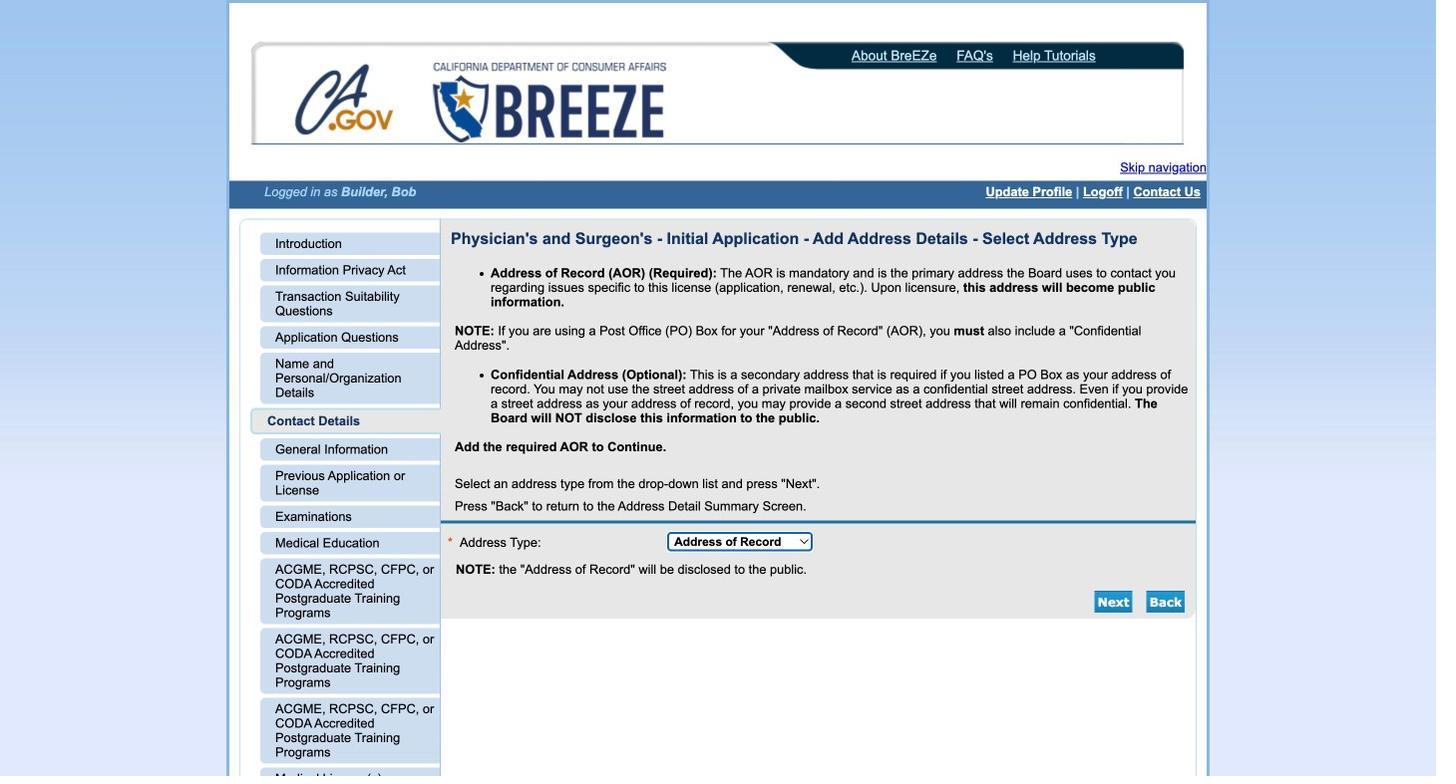 Task type: locate. For each thing, give the bounding box(es) containing it.
state of california breeze image
[[429, 63, 670, 143]]

None submit
[[1095, 592, 1132, 614], [1147, 592, 1185, 614], [1095, 592, 1132, 614], [1147, 592, 1185, 614]]



Task type: vqa. For each thing, say whether or not it's contained in the screenshot.
text box
no



Task type: describe. For each thing, give the bounding box(es) containing it.
ca.gov image
[[294, 63, 396, 141]]



